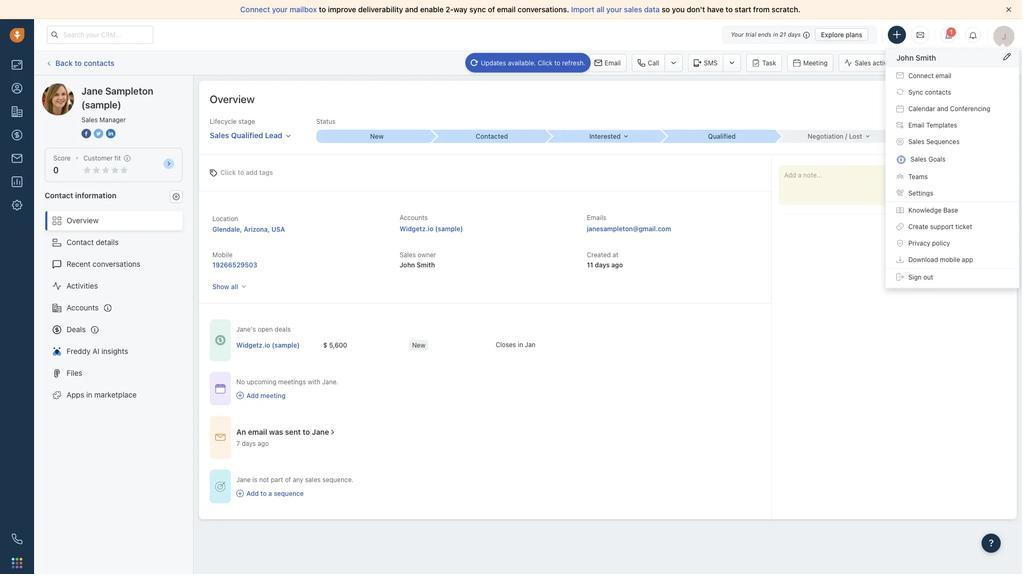 Task type: locate. For each thing, give the bounding box(es) containing it.
svg image left sales sequences
[[896, 138, 904, 146]]

meeting button
[[787, 54, 833, 72]]

twitter circled image
[[94, 128, 103, 139]]

meetings
[[278, 378, 306, 386]]

1 horizontal spatial qualified
[[708, 133, 736, 140]]

container_wx8msf4aqz5i3rn1 image inside 'add to a sequence' "link"
[[236, 491, 244, 498]]

1 vertical spatial all
[[231, 283, 238, 291]]

0 vertical spatial in
[[773, 31, 778, 38]]

1 horizontal spatial in
[[518, 341, 523, 349]]

0 horizontal spatial your
[[272, 5, 288, 14]]

1 svg image from the top
[[896, 105, 904, 112]]

deals
[[67, 326, 86, 334]]

container_wx8msf4aqz5i3rn1 image inside add meeting link
[[236, 392, 244, 400]]

ago down an email was sent to jane
[[258, 441, 269, 448]]

jane
[[63, 83, 80, 92], [81, 85, 103, 97], [312, 428, 329, 437], [236, 477, 251, 484]]

(sample) up owner
[[435, 225, 463, 233]]

click left add
[[220, 169, 236, 176]]

1 horizontal spatial /
[[942, 133, 944, 140]]

0 vertical spatial widgetz.io
[[400, 225, 433, 233]]

0 horizontal spatial all
[[231, 283, 238, 291]]

meeting
[[260, 392, 286, 400]]

container_wx8msf4aqz5i3rn1 image
[[215, 335, 226, 346], [215, 384, 226, 394], [329, 429, 337, 437], [236, 491, 244, 498]]

all right show
[[231, 283, 238, 291]]

1 horizontal spatial and
[[937, 105, 948, 112]]

sales left owner
[[400, 252, 416, 259]]

all right the import at the top of page
[[596, 5, 604, 14]]

0 horizontal spatial widgetz.io
[[236, 342, 270, 349]]

svg image left teams
[[896, 173, 904, 180]]

1 horizontal spatial widgetz.io (sample) link
[[400, 225, 463, 233]]

contact up the recent at the top left of page
[[67, 238, 94, 247]]

container_wx8msf4aqz5i3rn1 image down no
[[236, 392, 244, 400]]

john down accounts widgetz.io (sample)
[[400, 261, 415, 269]]

contacts
[[84, 58, 114, 67], [925, 88, 951, 96]]

container_wx8msf4aqz5i3rn1 image
[[236, 392, 244, 400], [215, 433, 226, 444], [215, 482, 226, 493]]

fit
[[115, 155, 121, 162]]

svg image inside privacy policy link
[[896, 240, 904, 247]]

svg image
[[896, 72, 904, 79], [896, 88, 904, 96], [896, 155, 906, 165], [896, 190, 904, 197], [896, 207, 904, 214], [896, 223, 904, 231], [896, 240, 904, 247], [896, 256, 904, 264], [896, 274, 904, 281]]

1 horizontal spatial accounts
[[400, 214, 428, 222]]

1 vertical spatial add
[[246, 392, 259, 400]]

sales left data at the top
[[624, 5, 642, 14]]

in left 21
[[773, 31, 778, 38]]

to left a
[[260, 491, 267, 498]]

svg image left the download on the right
[[896, 256, 904, 264]]

sales right any
[[305, 477, 321, 484]]

/ for won
[[942, 133, 944, 140]]

svg image left sync
[[896, 88, 904, 96]]

1 horizontal spatial connect
[[908, 72, 934, 79]]

container_wx8msf4aqz5i3rn1 image left is
[[215, 482, 226, 493]]

0 horizontal spatial in
[[86, 391, 92, 400]]

1 vertical spatial click
[[220, 169, 236, 176]]

overview
[[210, 93, 255, 105], [67, 216, 99, 225]]

sales for sales activities
[[855, 59, 871, 67]]

widgetz.io (sample) link down open
[[236, 341, 300, 350]]

svg image inside email templates link
[[896, 122, 904, 129]]

your left the mailbox
[[272, 5, 288, 14]]

4 svg image from the top
[[896, 173, 904, 180]]

score 0
[[53, 155, 71, 175]]

contacts down search your crm... text box
[[84, 58, 114, 67]]

1 vertical spatial new
[[412, 342, 425, 349]]

phone image
[[12, 534, 22, 545]]

import
[[571, 5, 594, 14]]

sales activities
[[855, 59, 900, 67]]

accounts up owner
[[400, 214, 428, 222]]

contacted link
[[431, 130, 546, 143]]

no
[[236, 378, 245, 386]]

21
[[780, 31, 786, 38]]

0 vertical spatial new
[[370, 133, 384, 140]]

0 vertical spatial connect
[[240, 5, 270, 14]]

container_wx8msf4aqz5i3rn1 image left widgetz.io (sample)
[[215, 335, 226, 346]]

of left any
[[285, 477, 291, 484]]

8 svg image from the top
[[896, 256, 904, 264]]

svg image inside connect email link
[[896, 72, 904, 79]]

accounts inside accounts widgetz.io (sample)
[[400, 214, 428, 222]]

svg image inside create support ticket link
[[896, 223, 904, 231]]

email inside button
[[605, 59, 621, 67]]

1 svg image from the top
[[896, 72, 904, 79]]

in left jan
[[518, 341, 523, 349]]

closes
[[496, 341, 516, 349]]

0 vertical spatial container_wx8msf4aqz5i3rn1 image
[[236, 392, 244, 400]]

2 horizontal spatial in
[[773, 31, 778, 38]]

svg image inside the sales goals link
[[896, 155, 906, 165]]

svg image inside settings link
[[896, 190, 904, 197]]

0 vertical spatial days
[[788, 31, 801, 38]]

1 horizontal spatial widgetz.io
[[400, 225, 433, 233]]

0 horizontal spatial of
[[285, 477, 291, 484]]

1 horizontal spatial days
[[595, 261, 610, 269]]

call link
[[632, 54, 664, 72]]

janesampleton@gmail.com
[[587, 225, 671, 233]]

0 vertical spatial ago
[[611, 261, 623, 269]]

an
[[236, 428, 246, 437]]

smith down owner
[[417, 261, 435, 269]]

mobile 19266529503
[[212, 252, 257, 269]]

accounts for accounts widgetz.io (sample)
[[400, 214, 428, 222]]

days down created
[[595, 261, 610, 269]]

email down add deal
[[936, 72, 951, 79]]

/ left lost on the right of page
[[845, 133, 847, 140]]

ago down at at right
[[611, 261, 623, 269]]

details
[[96, 238, 119, 247]]

show all
[[212, 283, 238, 291]]

back to contacts
[[55, 58, 114, 67]]

click right available. at the top
[[538, 59, 553, 67]]

days inside created at 11 days ago
[[595, 261, 610, 269]]

customer
[[83, 155, 113, 162]]

svg image inside knowledge base link
[[896, 207, 904, 214]]

sales down lifecycle at top
[[210, 131, 229, 140]]

1 vertical spatial and
[[937, 105, 948, 112]]

recent
[[67, 260, 91, 269]]

closes in jan
[[496, 341, 536, 349]]

1
[[950, 29, 953, 35]]

your right the import at the top of page
[[606, 5, 622, 14]]

0 horizontal spatial email
[[248, 428, 267, 437]]

1 vertical spatial of
[[285, 477, 291, 484]]

1 vertical spatial widgetz.io (sample) link
[[236, 341, 300, 350]]

sign out link
[[886, 269, 1019, 286]]

connect left the mailbox
[[240, 5, 270, 14]]

svg image left calendar
[[896, 105, 904, 112]]

sales for sales qualified lead
[[210, 131, 229, 140]]

widgetz.io inside row
[[236, 342, 270, 349]]

7
[[236, 441, 240, 448]]

smith up connect email
[[916, 53, 936, 62]]

0 vertical spatial click
[[538, 59, 553, 67]]

to inside "link"
[[260, 491, 267, 498]]

create
[[908, 223, 928, 231]]

1 vertical spatial email
[[908, 122, 924, 129]]

1 horizontal spatial overview
[[210, 93, 255, 105]]

0 vertical spatial all
[[596, 5, 604, 14]]

3 svg image from the top
[[896, 155, 906, 165]]

you
[[672, 5, 685, 14]]

glendale,
[[212, 226, 242, 233]]

sales left activities
[[855, 59, 871, 67]]

0 vertical spatial of
[[488, 5, 495, 14]]

sign out
[[908, 274, 933, 281]]

5 svg image from the top
[[896, 207, 904, 214]]

1 vertical spatial email
[[936, 72, 951, 79]]

jane is not part of any sales sequence.
[[236, 477, 354, 484]]

1 vertical spatial contact
[[67, 238, 94, 247]]

1 horizontal spatial of
[[488, 5, 495, 14]]

(sample) down deals
[[272, 342, 300, 349]]

svg image left settings
[[896, 190, 904, 197]]

0 vertical spatial widgetz.io (sample) link
[[400, 225, 463, 233]]

svg image left privacy
[[896, 240, 904, 247]]

1 horizontal spatial all
[[596, 5, 604, 14]]

new inside row
[[412, 342, 425, 349]]

widgetz.io (sample) link up owner
[[400, 225, 463, 233]]

stage
[[238, 118, 255, 125]]

row
[[236, 335, 582, 357]]

svg image left the sales goals
[[896, 155, 906, 165]]

widgetz.io (sample) link
[[400, 225, 463, 233], [236, 341, 300, 350]]

trial
[[745, 31, 756, 38]]

svg image
[[896, 105, 904, 112], [896, 122, 904, 129], [896, 138, 904, 146], [896, 173, 904, 180]]

overview up lifecycle stage
[[210, 93, 255, 105]]

smith inside menu
[[916, 53, 936, 62]]

add to a sequence link
[[236, 490, 354, 499]]

widgetz.io (sample)
[[236, 342, 300, 349]]

connect for connect your mailbox to improve deliverability and enable 2-way sync of email conversations. import all your sales data so you don't have to start from scratch.
[[240, 5, 270, 14]]

0 horizontal spatial email
[[605, 59, 621, 67]]

add for add to a sequence
[[246, 491, 259, 498]]

1 vertical spatial in
[[518, 341, 523, 349]]

0 vertical spatial john
[[896, 53, 914, 62]]

svg image inside "sign out" link
[[896, 274, 904, 281]]

0 horizontal spatial /
[[845, 133, 847, 140]]

svg image left knowledge
[[896, 207, 904, 214]]

1 horizontal spatial smith
[[916, 53, 936, 62]]

refresh.
[[562, 59, 585, 67]]

freddy
[[67, 347, 91, 356]]

Search your CRM... text field
[[47, 26, 153, 44]]

0 vertical spatial email
[[497, 5, 516, 14]]

svg image down activities
[[896, 72, 904, 79]]

container_wx8msf4aqz5i3rn1 image right sent
[[329, 429, 337, 437]]

email
[[605, 59, 621, 67], [908, 122, 924, 129]]

add inside button
[[937, 59, 949, 67]]

widgetz.io up owner
[[400, 225, 433, 233]]

email left call link
[[605, 59, 621, 67]]

overview up contact details
[[67, 216, 99, 225]]

sales left the won
[[908, 138, 925, 146]]

1 horizontal spatial contacts
[[925, 88, 951, 96]]

svg image for email templates
[[896, 122, 904, 129]]

1 vertical spatial connect
[[908, 72, 934, 79]]

email inside john smith menu
[[908, 122, 924, 129]]

0 vertical spatial accounts
[[400, 214, 428, 222]]

sales up teams
[[910, 156, 927, 163]]

email
[[497, 5, 516, 14], [936, 72, 951, 79], [248, 428, 267, 437]]

of right sync
[[488, 5, 495, 14]]

/ right the won
[[942, 133, 944, 140]]

in for apps in marketplace
[[86, 391, 92, 400]]

deals
[[275, 326, 291, 334]]

owner
[[418, 252, 436, 259]]

add inside "link"
[[246, 491, 259, 498]]

2 vertical spatial add
[[246, 491, 259, 498]]

sales up the facebook circled "icon"
[[81, 116, 98, 123]]

3 svg image from the top
[[896, 138, 904, 146]]

email for email
[[605, 59, 621, 67]]

6 svg image from the top
[[896, 223, 904, 231]]

1 vertical spatial smith
[[417, 261, 435, 269]]

lifecycle stage
[[210, 118, 255, 125]]

call button
[[632, 54, 664, 72]]

4 svg image from the top
[[896, 190, 904, 197]]

email inside connect email link
[[936, 72, 951, 79]]

recent conversations
[[67, 260, 140, 269]]

widgetz.io down jane's
[[236, 342, 270, 349]]

(sample) up manager
[[121, 83, 151, 92]]

and down customize
[[937, 105, 948, 112]]

svg image for download mobile app
[[896, 256, 904, 264]]

0 horizontal spatial smith
[[417, 261, 435, 269]]

to right sent
[[303, 428, 310, 437]]

add
[[246, 169, 258, 176]]

svg image left email templates on the top
[[896, 122, 904, 129]]

add down is
[[246, 491, 259, 498]]

2 vertical spatial email
[[248, 428, 267, 437]]

container_wx8msf4aqz5i3rn1 image left a
[[236, 491, 244, 498]]

to left start
[[726, 5, 733, 14]]

1 vertical spatial accounts
[[67, 304, 99, 312]]

way
[[454, 5, 467, 14]]

email for email templates
[[908, 122, 924, 129]]

0 vertical spatial smith
[[916, 53, 936, 62]]

jane sampleton (sample) up sales manager
[[63, 83, 151, 92]]

svg image inside the 'download mobile app' link
[[896, 256, 904, 264]]

0 vertical spatial email
[[605, 59, 621, 67]]

freshworks switcher image
[[12, 559, 22, 569]]

svg image inside teams link
[[896, 173, 904, 180]]

from
[[753, 5, 770, 14]]

1 horizontal spatial ago
[[611, 261, 623, 269]]

qualified link
[[661, 130, 776, 143]]

0 horizontal spatial accounts
[[67, 304, 99, 312]]

connect for connect email
[[908, 72, 934, 79]]

svg image left create at the right of page
[[896, 223, 904, 231]]

and left the enable
[[405, 5, 418, 14]]

1 / from the left
[[845, 133, 847, 140]]

templates
[[926, 122, 957, 129]]

add left deal on the top of page
[[937, 59, 949, 67]]

2 vertical spatial in
[[86, 391, 92, 400]]

2 / from the left
[[942, 133, 944, 140]]

2 horizontal spatial email
[[936, 72, 951, 79]]

score
[[53, 155, 71, 162]]

show
[[212, 283, 229, 291]]

1 horizontal spatial sales
[[624, 5, 642, 14]]

connect up sync
[[908, 72, 934, 79]]

contacts down connect email
[[925, 88, 951, 96]]

0 horizontal spatial ago
[[258, 441, 269, 448]]

1 vertical spatial widgetz.io
[[236, 342, 270, 349]]

1 horizontal spatial email
[[908, 122, 924, 129]]

7 svg image from the top
[[896, 240, 904, 247]]

0 vertical spatial contacts
[[84, 58, 114, 67]]

2 svg image from the top
[[896, 122, 904, 129]]

0 vertical spatial and
[[405, 5, 418, 14]]

in right apps
[[86, 391, 92, 400]]

add for add meeting
[[246, 392, 259, 400]]

task button
[[746, 54, 782, 72]]

1 vertical spatial contacts
[[925, 88, 951, 96]]

task
[[762, 59, 776, 67]]

accounts for accounts
[[67, 304, 99, 312]]

2 vertical spatial days
[[242, 441, 256, 448]]

add down upcoming
[[246, 392, 259, 400]]

knowledge
[[908, 207, 942, 214]]

9 svg image from the top
[[896, 274, 904, 281]]

sales for sales manager
[[81, 116, 98, 123]]

connect email link
[[886, 67, 1019, 84]]

privacy
[[908, 240, 930, 247]]

1 horizontal spatial john
[[896, 53, 914, 62]]

0 vertical spatial overview
[[210, 93, 255, 105]]

0 horizontal spatial qualified
[[231, 131, 263, 140]]

0 horizontal spatial click
[[220, 169, 236, 176]]

email templates
[[908, 122, 957, 129]]

updates
[[481, 59, 506, 67]]

glendale, arizona, usa link
[[212, 226, 285, 233]]

0 vertical spatial contact
[[45, 191, 73, 200]]

contact down 0
[[45, 191, 73, 200]]

sales inside sales owner john smith
[[400, 252, 416, 259]]

2 vertical spatial container_wx8msf4aqz5i3rn1 image
[[215, 482, 226, 493]]

email down calendar
[[908, 122, 924, 129]]

upcoming
[[247, 378, 276, 386]]

days
[[788, 31, 801, 38], [595, 261, 610, 269], [242, 441, 256, 448]]

$
[[323, 342, 327, 349]]

0 vertical spatial sales
[[624, 5, 642, 14]]

0 horizontal spatial contacts
[[84, 58, 114, 67]]

1 horizontal spatial email
[[497, 5, 516, 14]]

explore
[[821, 31, 844, 38]]

new
[[370, 133, 384, 140], [412, 342, 425, 349]]

days right 21
[[788, 31, 801, 38]]

2 svg image from the top
[[896, 88, 904, 96]]

svg image inside sales sequences link
[[896, 138, 904, 146]]

a
[[268, 491, 272, 498]]

contacted
[[476, 133, 508, 140]]

1 vertical spatial john
[[400, 261, 415, 269]]

ai
[[93, 347, 99, 356]]

1 vertical spatial overview
[[67, 216, 99, 225]]

sales for sales sequences
[[908, 138, 925, 146]]

1 horizontal spatial new
[[412, 342, 425, 349]]

1 horizontal spatial your
[[606, 5, 622, 14]]

1 vertical spatial days
[[595, 261, 610, 269]]

svg image for sync contacts
[[896, 88, 904, 96]]

email right sync
[[497, 5, 516, 14]]

connect inside john smith menu
[[908, 72, 934, 79]]

your
[[272, 5, 288, 14], [606, 5, 622, 14]]

deal
[[951, 59, 963, 67]]

svg image inside sync contacts link
[[896, 88, 904, 96]]

not
[[259, 477, 269, 484]]

import all your sales data link
[[571, 5, 662, 14]]

1 vertical spatial ago
[[258, 441, 269, 448]]

0 vertical spatial add
[[937, 59, 949, 67]]

svg image inside calendar and conferencing link
[[896, 105, 904, 112]]

svg image left sign
[[896, 274, 904, 281]]

widgetz.io (sample) link inside row
[[236, 341, 300, 350]]

row containing closes in jan
[[236, 335, 582, 357]]

0 horizontal spatial john
[[400, 261, 415, 269]]

sales for sales goals
[[910, 156, 927, 163]]

0 horizontal spatial new
[[370, 133, 384, 140]]

0 horizontal spatial widgetz.io (sample) link
[[236, 341, 300, 350]]

0 horizontal spatial connect
[[240, 5, 270, 14]]

/ for negotiation
[[845, 133, 847, 140]]

john up connect email
[[896, 53, 914, 62]]

add meeting
[[246, 392, 286, 400]]

to right 'back'
[[75, 58, 82, 67]]

0 horizontal spatial sales
[[305, 477, 321, 484]]

email up 7 days ago
[[248, 428, 267, 437]]

days right 7
[[242, 441, 256, 448]]

accounts down "activities"
[[67, 304, 99, 312]]

container_wx8msf4aqz5i3rn1 image left 7
[[215, 433, 226, 444]]

add deal button
[[921, 54, 969, 72]]



Task type: vqa. For each thing, say whether or not it's contained in the screenshot.
the call within the "A sales sequence is a series of steps you can set up to nurture contacts in the CRM. A step can be an email, task, call reminder, email reminder, or SMS. Once your steps are lined up, the CRM executes them automatically for you."
no



Task type: describe. For each thing, give the bounding box(es) containing it.
svg image for calendar and conferencing
[[896, 105, 904, 112]]

status
[[316, 118, 335, 125]]

email for connect email
[[936, 72, 951, 79]]

add meeting link
[[236, 392, 338, 401]]

customer fit
[[83, 155, 121, 162]]

phone element
[[6, 529, 28, 550]]

smith inside sales owner john smith
[[417, 261, 435, 269]]

11
[[587, 261, 593, 269]]

1 your from the left
[[272, 5, 288, 14]]

sequence.
[[322, 477, 354, 484]]

0 button
[[53, 165, 59, 175]]

add to a sequence
[[246, 491, 304, 498]]

deliverability
[[358, 5, 403, 14]]

jane sampleton (sample) up manager
[[81, 85, 153, 110]]

contact for contact details
[[67, 238, 94, 247]]

jane.
[[322, 378, 338, 386]]

usa
[[271, 226, 285, 233]]

1 vertical spatial container_wx8msf4aqz5i3rn1 image
[[215, 433, 226, 444]]

contacts inside john smith menu
[[925, 88, 951, 96]]

mng settings image
[[172, 193, 180, 201]]

john inside sales owner john smith
[[400, 261, 415, 269]]

mobile
[[940, 256, 960, 264]]

negotiation / lost button
[[776, 130, 891, 143]]

sales goals
[[910, 156, 945, 163]]

7 days ago
[[236, 441, 269, 448]]

to right the mailbox
[[319, 5, 326, 14]]

2-
[[446, 5, 454, 14]]

0 horizontal spatial overview
[[67, 216, 99, 225]]

jane down "back to contacts"
[[81, 85, 103, 97]]

svg image for connect email
[[896, 72, 904, 79]]

(sample) inside row
[[272, 342, 300, 349]]

facebook circled image
[[81, 128, 91, 139]]

sync contacts
[[908, 88, 951, 96]]

won / churned link
[[891, 130, 1006, 143]]

19266529503
[[212, 261, 257, 269]]

sign
[[908, 274, 922, 281]]

sequences
[[926, 138, 960, 146]]

svg image for sales sequences
[[896, 138, 904, 146]]

0 horizontal spatial and
[[405, 5, 418, 14]]

updates available. click to refresh.
[[481, 59, 585, 67]]

add for add deal
[[937, 59, 949, 67]]

support
[[930, 223, 954, 231]]

apps in marketplace
[[67, 391, 137, 400]]

out
[[923, 274, 933, 281]]

sales qualified lead
[[210, 131, 282, 140]]

(sample) up sales manager
[[81, 99, 121, 110]]

5,600
[[329, 342, 347, 349]]

negotiation
[[808, 133, 843, 140]]

sms
[[704, 59, 718, 67]]

svg image for create support ticket
[[896, 223, 904, 231]]

scratch.
[[772, 5, 800, 14]]

won / churned button
[[891, 130, 1006, 143]]

ago inside created at 11 days ago
[[611, 261, 623, 269]]

privacy policy
[[908, 240, 950, 247]]

so
[[662, 5, 670, 14]]

jane right sent
[[312, 428, 329, 437]]

settings link
[[886, 185, 1019, 202]]

conversations
[[93, 260, 140, 269]]

download mobile app
[[908, 256, 973, 264]]

to left add
[[238, 169, 244, 176]]

plans
[[846, 31, 862, 38]]

negotiation / lost link
[[776, 130, 891, 143]]

2 your from the left
[[606, 5, 622, 14]]

john smith menu
[[885, 48, 1019, 289]]

email image
[[917, 31, 924, 39]]

created at 11 days ago
[[587, 252, 623, 269]]

connect your mailbox link
[[240, 5, 319, 14]]

email button
[[589, 54, 627, 72]]

won
[[927, 133, 941, 140]]

close image
[[1006, 7, 1011, 12]]

jane left is
[[236, 477, 251, 484]]

don't
[[687, 5, 705, 14]]

$ 5,600
[[323, 342, 347, 349]]

lead
[[265, 131, 282, 140]]

contact for contact information
[[45, 191, 73, 200]]

updates available. click to refresh. link
[[465, 53, 591, 73]]

settings
[[908, 190, 933, 197]]

interested button
[[546, 130, 661, 143]]

goals
[[928, 156, 945, 163]]

janesampleton@gmail.com link
[[587, 224, 671, 234]]

shade default image
[[1003, 53, 1011, 60]]

negotiation / lost
[[808, 133, 862, 140]]

widgetz.io inside accounts widgetz.io (sample)
[[400, 225, 433, 233]]

new link
[[316, 130, 431, 143]]

0
[[53, 165, 59, 175]]

at
[[613, 252, 618, 259]]

svg image for settings
[[896, 190, 904, 197]]

john inside john smith menu
[[896, 53, 914, 62]]

0 horizontal spatial days
[[242, 441, 256, 448]]

add deal
[[937, 59, 963, 67]]

19266529503 link
[[212, 261, 257, 269]]

part
[[271, 477, 283, 484]]

sync contacts link
[[886, 84, 1019, 100]]

sampleton down "back to contacts"
[[82, 83, 118, 92]]

1 horizontal spatial click
[[538, 59, 553, 67]]

1 vertical spatial sales
[[305, 477, 321, 484]]

svg image for knowledge base
[[896, 207, 904, 214]]

accounts widgetz.io (sample)
[[400, 214, 463, 233]]

linkedin circled image
[[106, 128, 116, 139]]

customize
[[940, 95, 972, 103]]

svg image for privacy policy
[[896, 240, 904, 247]]

sales qualified lead link
[[210, 126, 291, 141]]

svg image for sign out
[[896, 274, 904, 281]]

any
[[293, 477, 303, 484]]

2 horizontal spatial days
[[788, 31, 801, 38]]

sales manager
[[81, 116, 126, 123]]

is
[[252, 477, 257, 484]]

(sample) inside accounts widgetz.io (sample)
[[435, 225, 463, 233]]

improve
[[328, 5, 356, 14]]

conferencing
[[950, 105, 990, 112]]

email for an email was sent to jane
[[248, 428, 267, 437]]

and inside john smith menu
[[937, 105, 948, 112]]

meeting
[[803, 59, 828, 67]]

sync
[[908, 88, 923, 96]]

container_wx8msf4aqz5i3rn1 image left no
[[215, 384, 226, 394]]

sales owner john smith
[[400, 252, 436, 269]]

sales sequences link
[[886, 134, 1019, 150]]

in for closes in jan
[[518, 341, 523, 349]]

tags
[[259, 169, 273, 176]]

emails janesampleton@gmail.com
[[587, 214, 671, 233]]

1 link
[[941, 27, 957, 43]]

sampleton up manager
[[105, 85, 153, 97]]

jane down 'back'
[[63, 83, 80, 92]]

john smith
[[896, 53, 936, 62]]

email templates link
[[886, 117, 1019, 134]]

call
[[648, 59, 659, 67]]

customize overview
[[940, 95, 1000, 103]]

teams link
[[886, 168, 1019, 185]]

to left refresh.
[[554, 59, 560, 67]]



